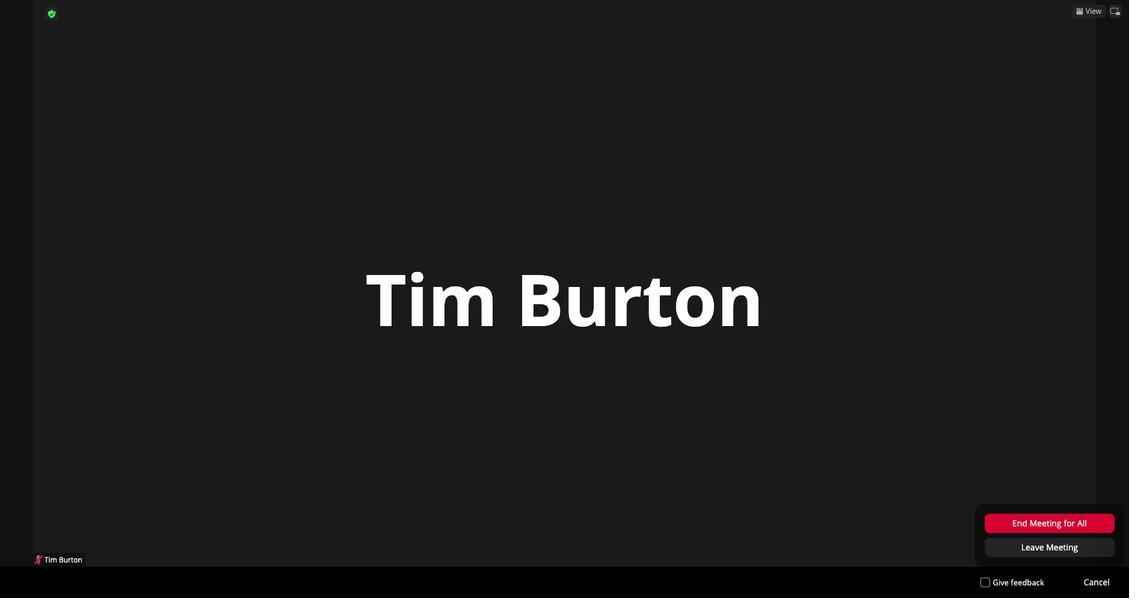 Task type: locate. For each thing, give the bounding box(es) containing it.
online image
[[1120, 5, 1125, 9]]



Task type: vqa. For each thing, say whether or not it's contained in the screenshot.
Online icon
yes



Task type: describe. For each thing, give the bounding box(es) containing it.
online image
[[1120, 5, 1125, 9]]

tb
[[1108, 9, 1121, 21]]



